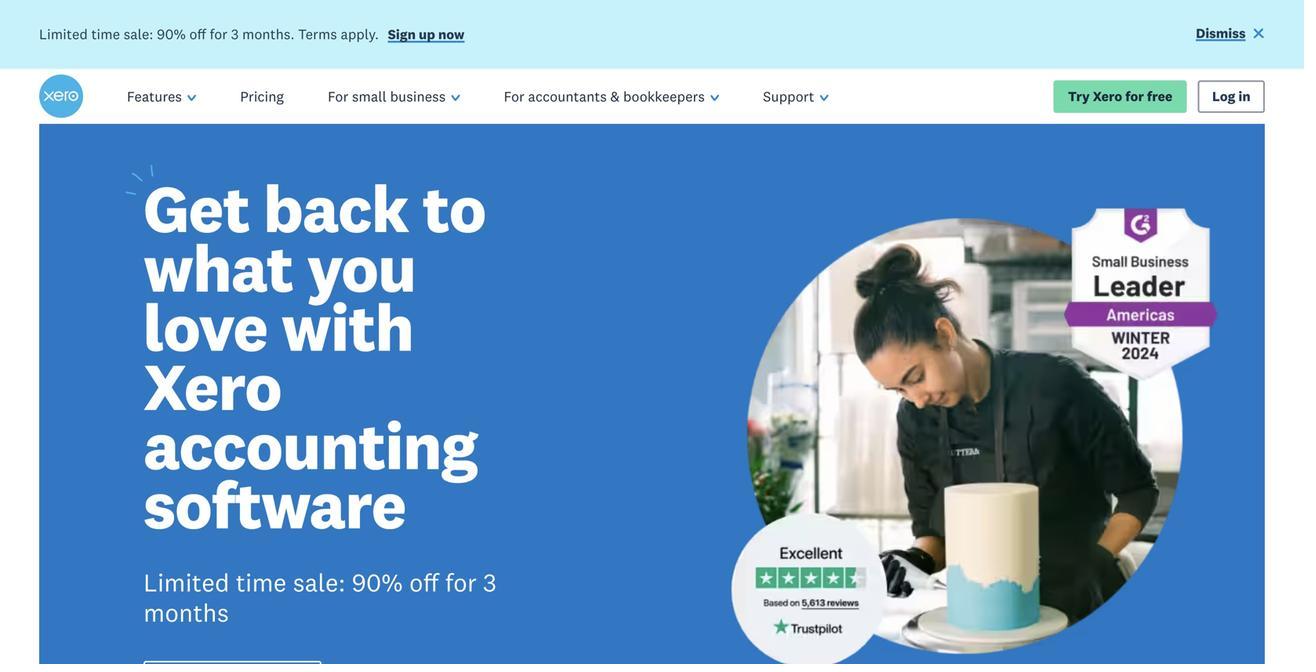 Task type: describe. For each thing, give the bounding box(es) containing it.
sign up now
[[388, 26, 465, 43]]

log in
[[1213, 88, 1251, 105]]

terms
[[298, 25, 337, 43]]

90% for months.
[[157, 25, 186, 43]]

try
[[1069, 88, 1090, 105]]

time for limited time sale: 90% off for 3 months
[[236, 567, 287, 598]]

for accountants & bookkeepers button
[[482, 69, 741, 124]]

log in link
[[1199, 80, 1266, 113]]

bookkeepers
[[624, 88, 705, 106]]

off for limited time sale: 90% off for 3 months
[[409, 567, 439, 598]]

3 for limited time sale: 90% off for 3 months. terms apply.
[[231, 25, 239, 43]]

accounting
[[144, 405, 478, 487]]

months
[[144, 597, 229, 629]]

limited for limited time sale: 90% off for 3 months
[[144, 567, 230, 598]]

sign up now link
[[388, 26, 465, 47]]

get
[[144, 168, 250, 250]]

for for for small business
[[328, 88, 349, 106]]

&
[[611, 88, 620, 106]]

for for for accountants & bookkeepers
[[504, 88, 525, 106]]

log
[[1213, 88, 1236, 105]]

limited time sale: 90% off for 3 months. terms apply.
[[39, 25, 379, 43]]

90% for months
[[352, 567, 403, 598]]

free
[[1148, 88, 1173, 105]]



Task type: locate. For each thing, give the bounding box(es) containing it.
pricing
[[240, 88, 284, 106]]

limited time sale: 90% off for 3 months
[[144, 567, 497, 629]]

in
[[1239, 88, 1251, 105]]

1 horizontal spatial for
[[445, 567, 477, 598]]

1 vertical spatial off
[[409, 567, 439, 598]]

0 horizontal spatial time
[[91, 25, 120, 43]]

sale: for months.
[[124, 25, 153, 43]]

back
[[264, 168, 409, 250]]

0 horizontal spatial limited
[[39, 25, 88, 43]]

for
[[328, 88, 349, 106], [504, 88, 525, 106]]

1 vertical spatial 3
[[483, 567, 497, 598]]

1 horizontal spatial sale:
[[293, 567, 346, 598]]

you
[[307, 227, 416, 309]]

software
[[144, 464, 406, 546]]

features
[[127, 88, 182, 106]]

sale:
[[124, 25, 153, 43], [293, 567, 346, 598]]

to
[[423, 168, 486, 250]]

0 vertical spatial xero
[[1093, 88, 1123, 105]]

0 vertical spatial for
[[210, 25, 228, 43]]

3 inside the limited time sale: 90% off for 3 months
[[483, 567, 497, 598]]

1 vertical spatial xero
[[144, 346, 281, 428]]

0 vertical spatial sale:
[[124, 25, 153, 43]]

1 horizontal spatial limited
[[144, 567, 230, 598]]

with
[[281, 286, 414, 368]]

limited
[[39, 25, 88, 43], [144, 567, 230, 598]]

pricing link
[[218, 69, 306, 124]]

1 vertical spatial limited
[[144, 567, 230, 598]]

1 horizontal spatial for
[[504, 88, 525, 106]]

0 horizontal spatial for
[[210, 25, 228, 43]]

try xero for free link
[[1054, 80, 1188, 113]]

for left small
[[328, 88, 349, 106]]

1 vertical spatial for
[[1126, 88, 1145, 105]]

0 vertical spatial time
[[91, 25, 120, 43]]

1 horizontal spatial 3
[[483, 567, 497, 598]]

1 horizontal spatial 90%
[[352, 567, 403, 598]]

business
[[390, 88, 446, 106]]

0 horizontal spatial sale:
[[124, 25, 153, 43]]

xero homepage image
[[39, 75, 83, 119]]

sale: for months
[[293, 567, 346, 598]]

dismiss
[[1197, 25, 1246, 41]]

back to what you love with xero accounting software
[[144, 168, 486, 546]]

2 vertical spatial for
[[445, 567, 477, 598]]

0 vertical spatial 3
[[231, 25, 239, 43]]

0 horizontal spatial for
[[328, 88, 349, 106]]

0 horizontal spatial 90%
[[157, 25, 186, 43]]

now
[[438, 26, 465, 43]]

sale: inside the limited time sale: 90% off for 3 months
[[293, 567, 346, 598]]

support
[[763, 88, 815, 106]]

off inside the limited time sale: 90% off for 3 months
[[409, 567, 439, 598]]

xero
[[1093, 88, 1123, 105], [144, 346, 281, 428]]

limited for limited time sale: 90% off for 3 months. terms apply.
[[39, 25, 88, 43]]

2 for from the left
[[504, 88, 525, 106]]

3
[[231, 25, 239, 43], [483, 567, 497, 598]]

3 for limited time sale: 90% off for 3 months
[[483, 567, 497, 598]]

for small business button
[[306, 69, 482, 124]]

support button
[[741, 69, 851, 124]]

1 horizontal spatial time
[[236, 567, 287, 598]]

for inside the limited time sale: 90% off for 3 months
[[445, 567, 477, 598]]

love
[[144, 286, 268, 368]]

90%
[[157, 25, 186, 43], [352, 567, 403, 598]]

1 horizontal spatial off
[[409, 567, 439, 598]]

for for limited time sale: 90% off for 3 months. terms apply.
[[210, 25, 228, 43]]

time for limited time sale: 90% off for 3 months. terms apply.
[[91, 25, 120, 43]]

0 horizontal spatial xero
[[144, 346, 281, 428]]

time
[[91, 25, 120, 43], [236, 567, 287, 598]]

try xero for free
[[1069, 88, 1173, 105]]

90% inside the limited time sale: 90% off for 3 months
[[352, 567, 403, 598]]

what
[[144, 227, 293, 309]]

accountants
[[528, 88, 607, 106]]

for accountants & bookkeepers
[[504, 88, 705, 106]]

0 horizontal spatial off
[[189, 25, 206, 43]]

1 for from the left
[[328, 88, 349, 106]]

time inside the limited time sale: 90% off for 3 months
[[236, 567, 287, 598]]

for
[[210, 25, 228, 43], [1126, 88, 1145, 105], [445, 567, 477, 598]]

off for limited time sale: 90% off for 3 months. terms apply.
[[189, 25, 206, 43]]

limited inside the limited time sale: 90% off for 3 months
[[144, 567, 230, 598]]

for for limited time sale: 90% off for 3 months
[[445, 567, 477, 598]]

0 vertical spatial off
[[189, 25, 206, 43]]

1 vertical spatial sale:
[[293, 567, 346, 598]]

small
[[352, 88, 387, 106]]

1 horizontal spatial xero
[[1093, 88, 1123, 105]]

1 vertical spatial 90%
[[352, 567, 403, 598]]

months.
[[242, 25, 295, 43]]

2 horizontal spatial for
[[1126, 88, 1145, 105]]

features button
[[105, 69, 218, 124]]

up
[[419, 26, 435, 43]]

off
[[189, 25, 206, 43], [409, 567, 439, 598]]

sign
[[388, 26, 416, 43]]

a xero user decorating a cake with blue icing. social proof badges surrounding the circular image. image
[[665, 124, 1266, 665]]

dismiss button
[[1197, 24, 1266, 45]]

for left the accountants
[[504, 88, 525, 106]]

for small business
[[328, 88, 446, 106]]

xero inside back to what you love with xero accounting software
[[144, 346, 281, 428]]

0 horizontal spatial 3
[[231, 25, 239, 43]]

0 vertical spatial 90%
[[157, 25, 186, 43]]

1 vertical spatial time
[[236, 567, 287, 598]]

0 vertical spatial limited
[[39, 25, 88, 43]]

apply.
[[341, 25, 379, 43]]



Task type: vqa. For each thing, say whether or not it's contained in the screenshot.
time to the right
yes



